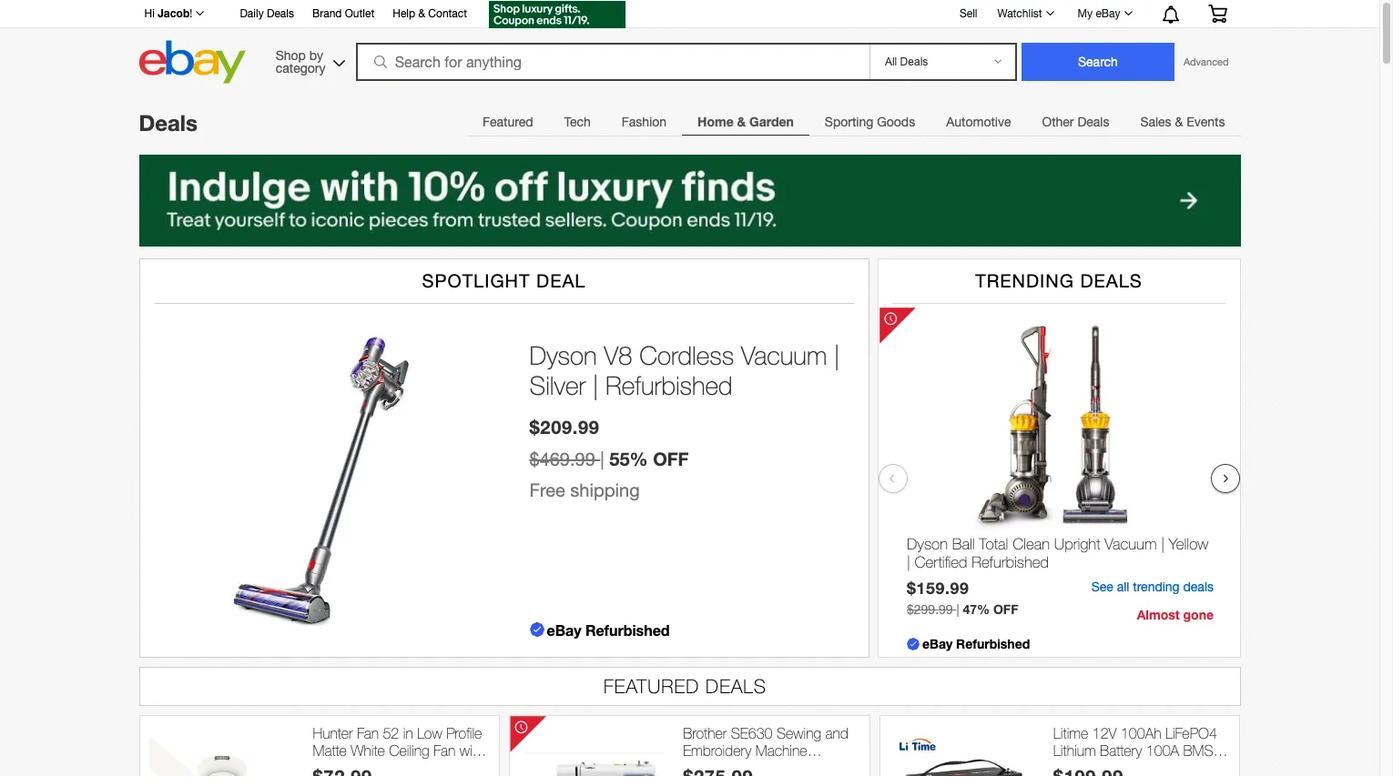 Task type: locate. For each thing, give the bounding box(es) containing it.
and right "sewing"
[[826, 726, 849, 742]]

total
[[979, 535, 1008, 554]]

and inside hunter fan 52 in low profile matte white ceiling fan with 3 blades and no light
[[371, 761, 394, 777]]

shop
[[276, 48, 306, 62]]

dyson up "silver"
[[530, 340, 597, 371]]

0 vertical spatial and
[[826, 726, 849, 742]]

trending deals
[[976, 270, 1143, 291]]

fashion link
[[606, 104, 682, 140]]

dyson inside dyson ball total clean upright vacuum | yellow | certified refurbished
[[907, 535, 948, 554]]

0 horizontal spatial ebay
[[547, 622, 582, 639]]

deal
[[537, 270, 586, 291]]

52
[[383, 726, 399, 742]]

deals inside home & garden menu bar
[[1078, 115, 1110, 129]]

Search for anything text field
[[359, 45, 866, 79]]

$299.99
[[907, 603, 953, 618]]

certified
[[914, 554, 967, 572]]

0 vertical spatial off
[[653, 448, 689, 470]]

cordless
[[640, 340, 734, 371]]

featured up the brother
[[604, 676, 700, 698]]

bms
[[1184, 743, 1214, 760]]

profile
[[446, 726, 482, 742]]

almost
[[1137, 607, 1180, 623]]

silver
[[530, 371, 586, 401]]

refurbished down embroidery
[[683, 761, 756, 777]]

trolling
[[1143, 761, 1184, 777]]

0 vertical spatial featured
[[483, 115, 533, 129]]

spotlight
[[422, 270, 531, 291]]

0 horizontal spatial off
[[653, 448, 689, 470]]

|
[[834, 340, 840, 371], [593, 371, 599, 401], [601, 449, 605, 470], [1161, 535, 1164, 554], [907, 554, 910, 572], [956, 603, 959, 618]]

off-
[[1094, 761, 1117, 777]]

$299.99 | 47% off
[[907, 602, 1018, 618]]

ebay refurbished
[[547, 622, 670, 639], [922, 637, 1030, 652]]

1 horizontal spatial &
[[737, 114, 746, 129]]

fan
[[357, 726, 379, 742], [434, 743, 456, 760]]

v8
[[604, 340, 633, 371]]

2 horizontal spatial ebay
[[1096, 7, 1121, 20]]

all
[[1117, 580, 1129, 595]]

home
[[698, 114, 734, 129]]

!
[[190, 7, 193, 20]]

tech link
[[549, 104, 606, 140]]

0 horizontal spatial &
[[418, 7, 425, 20]]

free
[[530, 480, 565, 501]]

47%
[[963, 602, 990, 618]]

& for events
[[1175, 115, 1183, 129]]

hi jacob !
[[144, 6, 193, 20]]

2 horizontal spatial &
[[1175, 115, 1183, 129]]

1 horizontal spatial vacuum
[[1105, 535, 1157, 554]]

other deals link
[[1027, 104, 1125, 140]]

0 horizontal spatial featured
[[483, 115, 533, 129]]

None submit
[[1022, 43, 1175, 81]]

no
[[398, 761, 415, 777]]

1 horizontal spatial ebay refurbished
[[922, 637, 1030, 652]]

& for garden
[[737, 114, 746, 129]]

0 horizontal spatial vacuum
[[741, 340, 827, 371]]

account navigation
[[134, 0, 1241, 31]]

deals link
[[139, 110, 198, 136]]

1 vertical spatial off
[[993, 602, 1018, 618]]

1 horizontal spatial ebay
[[922, 637, 952, 652]]

refurbished down cordless
[[606, 371, 733, 401]]

featured left tech link at the top left of the page
[[483, 115, 533, 129]]

garden
[[750, 114, 794, 129]]

0 horizontal spatial and
[[371, 761, 394, 777]]

daily
[[240, 7, 264, 20]]

1 horizontal spatial fan
[[434, 743, 456, 760]]

brand outlet
[[312, 7, 375, 20]]

3
[[313, 761, 321, 777]]

1 vertical spatial fan
[[434, 743, 456, 760]]

and down white
[[371, 761, 394, 777]]

see all trending deals
[[1091, 580, 1214, 595]]

0 horizontal spatial fan
[[357, 726, 379, 742]]

refurbished
[[606, 371, 733, 401], [972, 554, 1049, 572], [586, 622, 670, 639], [956, 637, 1030, 652], [683, 761, 756, 777]]

events
[[1187, 115, 1226, 129]]

1 vertical spatial vacuum
[[1105, 535, 1157, 554]]

trending
[[976, 270, 1075, 291]]

help
[[393, 7, 415, 20]]

off right 47%
[[993, 602, 1018, 618]]

1 horizontal spatial featured
[[604, 676, 700, 698]]

ebay
[[1096, 7, 1121, 20], [547, 622, 582, 639], [922, 637, 952, 652]]

dyson
[[530, 340, 597, 371], [907, 535, 948, 554]]

0 vertical spatial vacuum
[[741, 340, 827, 371]]

&
[[418, 7, 425, 20], [737, 114, 746, 129], [1175, 115, 1183, 129]]

$469.99
[[530, 449, 595, 470]]

& right sales
[[1175, 115, 1183, 129]]

deals for trending deals
[[1081, 270, 1143, 291]]

1 horizontal spatial dyson
[[907, 535, 948, 554]]

trending
[[1133, 580, 1180, 595]]

motor
[[1188, 761, 1223, 777]]

almost gone
[[1137, 607, 1214, 623]]

& right home
[[737, 114, 746, 129]]

advanced
[[1184, 56, 1229, 67]]

dyson for dyson v8 cordless vacuum | silver | refurbished
[[530, 340, 597, 371]]

litime 12v 100ah lifepo4 lithium battery 100a bms for rv off-grid trolling motor
[[1054, 726, 1223, 777]]

0 vertical spatial dyson
[[530, 340, 597, 371]]

home & garden menu bar
[[467, 103, 1241, 140]]

ebay refurbished for dyson ball total clean upright vacuum | yellow | certified refurbished
[[922, 637, 1030, 652]]

| inside $469.99 | 55% off
[[601, 449, 605, 470]]

$209.99
[[530, 416, 600, 438]]

featured inside home & garden menu bar
[[483, 115, 533, 129]]

refurbished down total
[[972, 554, 1049, 572]]

brand outlet link
[[312, 5, 375, 25]]

vacuum
[[741, 340, 827, 371], [1105, 535, 1157, 554]]

off right 55%
[[653, 448, 689, 470]]

shop by category banner
[[134, 0, 1241, 88]]

dyson v8 cordless vacuum | silver | refurbished link
[[530, 340, 850, 402]]

light
[[419, 761, 448, 777]]

55%
[[610, 448, 648, 470]]

fan up light
[[434, 743, 456, 760]]

dyson ball total clean upright vacuum | yellow | certified refurbished link
[[907, 535, 1214, 577]]

0 horizontal spatial dyson
[[530, 340, 597, 371]]

deals inside account navigation
[[267, 7, 294, 20]]

1 vertical spatial and
[[371, 761, 394, 777]]

fashion
[[622, 115, 667, 129]]

other deals
[[1042, 115, 1110, 129]]

dyson ball total clean upright vacuum | yellow | certified refurbished
[[907, 535, 1208, 572]]

dyson inside "dyson v8 cordless vacuum | silver | refurbished"
[[530, 340, 597, 371]]

featured link
[[467, 104, 549, 140]]

goods
[[877, 115, 916, 129]]

1 horizontal spatial off
[[993, 602, 1018, 618]]

ebay for dyson v8 cordless vacuum | silver | refurbished
[[547, 622, 582, 639]]

1 horizontal spatial and
[[826, 726, 849, 742]]

| inside the '$299.99 | 47% off'
[[956, 603, 959, 618]]

& right help
[[418, 7, 425, 20]]

0 horizontal spatial ebay refurbished
[[547, 622, 670, 639]]

off for cordless
[[653, 448, 689, 470]]

refurbished up featured deals
[[586, 622, 670, 639]]

dyson up the certified
[[907, 535, 948, 554]]

fan up white
[[357, 726, 379, 742]]

1 vertical spatial featured
[[604, 676, 700, 698]]

1 vertical spatial dyson
[[907, 535, 948, 554]]

ball
[[952, 535, 975, 554]]

& for contact
[[418, 7, 425, 20]]

& inside account navigation
[[418, 7, 425, 20]]

100a
[[1147, 743, 1180, 760]]

help & contact
[[393, 7, 467, 20]]



Task type: describe. For each thing, give the bounding box(es) containing it.
rv
[[1073, 761, 1090, 777]]

ebay for dyson ball total clean upright vacuum | yellow | certified refurbished
[[922, 637, 952, 652]]

sell
[[960, 7, 978, 20]]

embroidery
[[683, 743, 752, 760]]

automotive
[[946, 115, 1011, 129]]

white
[[351, 743, 385, 760]]

litime 12v 100ah lifepo4 lithium battery 100a bms for rv off-grid trolling motor link
[[1054, 726, 1231, 777]]

sewing
[[777, 726, 822, 742]]

brother
[[683, 726, 727, 742]]

hunter fan 52 in low profile matte white ceiling fan with 3 blades and no light
[[313, 726, 484, 777]]

hunter
[[313, 726, 353, 742]]

0 vertical spatial fan
[[357, 726, 379, 742]]

yellow
[[1169, 535, 1208, 554]]

deals
[[1183, 580, 1214, 595]]

battery
[[1100, 743, 1143, 760]]

grid
[[1117, 761, 1139, 777]]

matte
[[313, 743, 347, 760]]

ceiling
[[389, 743, 430, 760]]

vacuum inside dyson ball total clean upright vacuum | yellow | certified refurbished
[[1105, 535, 1157, 554]]

sales & events link
[[1125, 104, 1241, 140]]

by
[[309, 48, 323, 62]]

automotive link
[[931, 104, 1027, 140]]

watchlist
[[998, 7, 1043, 20]]

lifepo4
[[1166, 726, 1218, 742]]

refurbished down 47%
[[956, 637, 1030, 652]]

refurbished inside brother se630 sewing and embroidery machine refurbished
[[683, 761, 756, 777]]

see all trending deals link
[[1091, 580, 1214, 595]]

sporting goods
[[825, 115, 916, 129]]

get the coupon image
[[489, 1, 626, 28]]

vacuum inside "dyson v8 cordless vacuum | silver | refurbished"
[[741, 340, 827, 371]]

deals for other deals
[[1078, 115, 1110, 129]]

brand
[[312, 7, 342, 20]]

category
[[276, 61, 326, 75]]

my ebay link
[[1068, 3, 1141, 25]]

hunter fan 52 in low profile matte white ceiling fan with 3 blades and no light link
[[313, 726, 490, 777]]

spotlight deal
[[422, 270, 586, 291]]

daily deals
[[240, 7, 294, 20]]

featured deals
[[604, 676, 767, 698]]

12v
[[1093, 726, 1117, 742]]

ebay refurbished for dyson v8 cordless vacuum | silver | refurbished
[[547, 622, 670, 639]]

deals for featured deals
[[706, 676, 767, 698]]

home & garden
[[698, 114, 794, 129]]

contact
[[428, 7, 467, 20]]

for
[[1054, 761, 1069, 777]]

dyson for dyson ball total clean upright vacuum | yellow | certified refurbished
[[907, 535, 948, 554]]

refurbished inside dyson ball total clean upright vacuum | yellow | certified refurbished
[[972, 554, 1049, 572]]

my
[[1078, 7, 1093, 20]]

se630
[[731, 726, 773, 742]]

help & contact link
[[393, 5, 467, 25]]

featured for featured deals
[[604, 676, 700, 698]]

shop by category button
[[268, 41, 349, 80]]

your shopping cart image
[[1207, 5, 1228, 23]]

litime
[[1054, 726, 1089, 742]]

hi
[[144, 7, 155, 20]]

in
[[403, 726, 413, 742]]

my ebay
[[1078, 7, 1121, 20]]

brother se630 sewing and embroidery machine refurbished
[[683, 726, 849, 777]]

sales
[[1141, 115, 1172, 129]]

other
[[1042, 115, 1074, 129]]

sporting goods link
[[810, 104, 931, 140]]

low
[[417, 726, 442, 742]]

ebay inside account navigation
[[1096, 7, 1121, 20]]

machine
[[756, 743, 808, 760]]

shop by category
[[276, 48, 326, 75]]

off for total
[[993, 602, 1018, 618]]

see
[[1091, 580, 1113, 595]]

and inside brother se630 sewing and embroidery machine refurbished
[[826, 726, 849, 742]]

blades
[[325, 761, 367, 777]]

deals for daily deals
[[267, 7, 294, 20]]

indulge with 10% off luxury finds treat yourself iconic pieces from trusted sellers. coupon ends 11/19. image
[[139, 155, 1241, 247]]

home & garden tab list
[[467, 103, 1241, 140]]

100ah
[[1121, 726, 1162, 742]]

$469.99 | 55% off
[[530, 448, 689, 470]]

home & garden link
[[682, 104, 810, 140]]

advanced link
[[1175, 44, 1238, 80]]

refurbished inside "dyson v8 cordless vacuum | silver | refurbished"
[[606, 371, 733, 401]]

shipping
[[570, 480, 640, 501]]

jacob
[[158, 6, 190, 20]]

upright
[[1054, 535, 1100, 554]]

daily deals link
[[240, 5, 294, 25]]

brother se630 sewing and embroidery machine refurbished link
[[683, 726, 861, 777]]

watchlist link
[[988, 3, 1063, 25]]

lithium
[[1054, 743, 1096, 760]]

sporting
[[825, 115, 874, 129]]

gone
[[1183, 607, 1214, 623]]

none submit inside shop by category banner
[[1022, 43, 1175, 81]]

featured for featured
[[483, 115, 533, 129]]



Task type: vqa. For each thing, say whether or not it's contained in the screenshot.
Contact
yes



